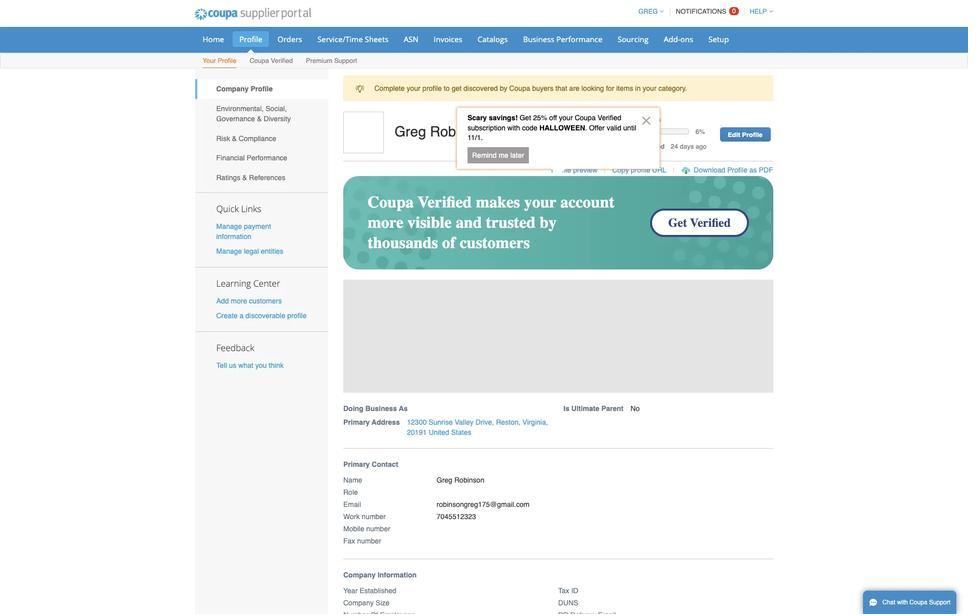 Task type: describe. For each thing, give the bounding box(es) containing it.
work number
[[344, 512, 386, 521]]

your inside get 25% off your coupa verified subscription with code
[[559, 114, 573, 122]]

chat with coupa support button
[[864, 591, 957, 614]]

coupa inside button
[[910, 599, 928, 606]]

greg inside navigation
[[639, 8, 658, 15]]

business performance
[[524, 34, 603, 44]]

drive,
[[476, 418, 494, 426]]

company for company size
[[344, 599, 374, 607]]

sheets
[[365, 34, 389, 44]]

get 25% off your coupa verified subscription with code
[[468, 114, 624, 132]]

us
[[229, 362, 237, 370]]

information
[[216, 232, 252, 240]]

ratings
[[216, 174, 241, 182]]

risk
[[216, 134, 230, 142]]

off
[[550, 114, 557, 122]]

navigation containing notifications 0
[[634, 2, 774, 21]]

is
[[564, 404, 570, 412]]

support inside chat with coupa support button
[[930, 599, 951, 606]]

get
[[520, 114, 532, 122]]

social,
[[266, 105, 287, 113]]

last
[[623, 142, 637, 150]]

performance for financial performance
[[247, 154, 288, 162]]

create a discoverable profile
[[216, 312, 307, 320]]

complete your profile to get discovered by coupa buyers that are looking for items in your category. alert
[[344, 76, 774, 101]]

chat
[[883, 599, 896, 606]]

what
[[239, 362, 254, 370]]

add-ons
[[664, 34, 694, 44]]

× dialog
[[457, 108, 660, 169]]

greg robinson inside banner
[[395, 123, 490, 140]]

for
[[606, 84, 615, 92]]

1 horizontal spatial business
[[524, 34, 555, 44]]

tell us what you think button
[[216, 360, 284, 371]]

company size
[[344, 599, 390, 607]]

1 vertical spatial robinson
[[455, 476, 485, 484]]

customers
[[249, 297, 282, 305]]

profile preview
[[552, 166, 598, 174]]

profile inside 'link'
[[240, 34, 263, 44]]

remind me later button
[[468, 147, 529, 163]]

coupa down profile 'link'
[[250, 57, 269, 64]]

doing business as
[[344, 404, 408, 412]]

remind me later
[[473, 151, 525, 159]]

robinsongreg175@gmail.com
[[437, 500, 530, 508]]

links
[[241, 202, 262, 214]]

that
[[556, 84, 568, 92]]

scary savings!
[[468, 114, 518, 122]]

download profile as pdf
[[694, 166, 774, 174]]

progress
[[633, 116, 662, 124]]

learning
[[216, 277, 251, 289]]

. offer valid until 11/1.
[[468, 124, 639, 142]]

by
[[500, 84, 508, 92]]

greg robinson banner
[[340, 112, 784, 448]]

copy profile url
[[613, 166, 667, 174]]

no
[[631, 404, 640, 412]]

preview
[[574, 166, 598, 174]]

manage for manage legal entities
[[216, 247, 242, 255]]

is ultimate parent
[[564, 404, 624, 412]]

11/1.
[[468, 134, 483, 142]]

robinson inside banner
[[430, 123, 490, 140]]

home link
[[196, 31, 231, 47]]

buyers
[[533, 84, 554, 92]]

until
[[624, 124, 637, 132]]

profile progress
[[611, 116, 662, 124]]

pdf
[[760, 166, 774, 174]]

2 horizontal spatial your
[[643, 84, 657, 92]]

catalogs
[[478, 34, 508, 44]]

tax id duns
[[559, 587, 579, 607]]

business performance link
[[517, 31, 610, 47]]

ultimate
[[572, 404, 600, 412]]

greg inside banner
[[395, 123, 426, 140]]

email
[[344, 500, 361, 508]]

discovered
[[464, 84, 498, 92]]

complete
[[375, 84, 405, 92]]

environmental, social, governance & diversity
[[216, 105, 291, 123]]

risk & compliance
[[216, 134, 276, 142]]

orders link
[[271, 31, 309, 47]]

subscription
[[468, 124, 506, 132]]

download
[[694, 166, 726, 174]]

manage payment information
[[216, 222, 271, 240]]

create a discoverable profile link
[[216, 312, 307, 320]]

profile left the preview
[[552, 166, 572, 174]]

later
[[511, 151, 525, 159]]

quick
[[216, 202, 239, 214]]

are
[[570, 84, 580, 92]]

add-
[[664, 34, 681, 44]]

ons
[[681, 34, 694, 44]]

coupa verified link
[[249, 55, 294, 68]]

performance for business performance
[[557, 34, 603, 44]]

profile right edit
[[743, 131, 763, 139]]

company for company profile
[[216, 85, 249, 93]]

last updated
[[623, 142, 665, 150]]

work
[[344, 512, 360, 521]]

ago
[[696, 142, 707, 150]]

with inside get 25% off your coupa verified subscription with code
[[508, 124, 520, 132]]

& for compliance
[[232, 134, 237, 142]]

1 vertical spatial greg robinson
[[437, 476, 485, 484]]

profile right your
[[218, 57, 237, 64]]

environmental, social, governance & diversity link
[[195, 99, 328, 129]]

states
[[452, 428, 472, 436]]

manage legal entities
[[216, 247, 284, 255]]

tax
[[559, 587, 570, 595]]

legal
[[244, 247, 259, 255]]

me
[[499, 151, 509, 159]]

copy profile url button
[[613, 165, 667, 175]]



Task type: locate. For each thing, give the bounding box(es) containing it.
profile up social,
[[251, 85, 273, 93]]

0 horizontal spatial with
[[508, 124, 520, 132]]

7045512323
[[437, 512, 477, 521]]

as
[[750, 166, 758, 174]]

financial
[[216, 154, 245, 162]]

number for mobile number fax number
[[367, 525, 391, 533]]

invoices link
[[428, 31, 469, 47]]

0 horizontal spatial your
[[407, 84, 421, 92]]

1 horizontal spatial profile
[[423, 84, 442, 92]]

with right chat
[[898, 599, 909, 606]]

robinson down scary
[[430, 123, 490, 140]]

manage inside manage payment information
[[216, 222, 242, 230]]

1 vertical spatial company
[[344, 571, 376, 579]]

verified inside get 25% off your coupa verified subscription with code
[[598, 114, 622, 122]]

manage
[[216, 222, 242, 230], [216, 247, 242, 255]]

think
[[269, 362, 284, 370]]

0 horizontal spatial support
[[334, 57, 358, 64]]

2 primary from the top
[[344, 460, 370, 468]]

greg up sourcing on the right top of page
[[639, 8, 658, 15]]

more
[[231, 297, 247, 305]]

1 horizontal spatial &
[[243, 174, 247, 182]]

2 horizontal spatial &
[[257, 115, 262, 123]]

primary for primary contact
[[344, 460, 370, 468]]

invoices
[[434, 34, 463, 44]]

12300 sunrise valley drive, reston, virginia, 20191 united states
[[407, 418, 548, 436]]

notifications 0
[[676, 7, 736, 15]]

profile right discoverable
[[288, 312, 307, 320]]

1 vertical spatial number
[[367, 525, 391, 533]]

your up halloween
[[559, 114, 573, 122]]

0 vertical spatial company
[[216, 85, 249, 93]]

greg robinson up "robinsongreg175@gmail.com"
[[437, 476, 485, 484]]

1 horizontal spatial your
[[559, 114, 573, 122]]

united
[[429, 428, 450, 436]]

0 vertical spatial robinson
[[430, 123, 490, 140]]

& right ratings
[[243, 174, 247, 182]]

profile inside alert
[[423, 84, 442, 92]]

× button
[[641, 110, 652, 128]]

& right "risk"
[[232, 134, 237, 142]]

& left diversity
[[257, 115, 262, 123]]

profile left as
[[728, 166, 748, 174]]

savings!
[[489, 114, 518, 122]]

help link
[[746, 8, 774, 15]]

profile inside button
[[728, 166, 748, 174]]

0 horizontal spatial profile
[[288, 312, 307, 320]]

number up mobile number fax number
[[362, 512, 386, 521]]

doing
[[344, 404, 364, 412]]

1 vertical spatial profile
[[631, 166, 651, 174]]

verified
[[271, 57, 293, 64], [598, 114, 622, 122]]

0 vertical spatial primary
[[344, 418, 370, 426]]

& for references
[[243, 174, 247, 182]]

id
[[572, 587, 579, 595]]

profile down coupa supplier portal image
[[240, 34, 263, 44]]

reston,
[[496, 418, 521, 426]]

profile
[[240, 34, 263, 44], [218, 57, 237, 64], [251, 85, 273, 93], [611, 116, 631, 124], [743, 131, 763, 139], [552, 166, 572, 174], [728, 166, 748, 174]]

1 horizontal spatial with
[[898, 599, 909, 606]]

number down mobile
[[357, 537, 382, 545]]

2 horizontal spatial profile
[[631, 166, 651, 174]]

complete your profile to get discovered by coupa buyers that are looking for items in your category.
[[375, 84, 688, 92]]

profile left url
[[631, 166, 651, 174]]

established
[[360, 587, 397, 595]]

help
[[750, 8, 768, 15]]

.
[[586, 124, 588, 132]]

2 horizontal spatial greg
[[639, 8, 658, 15]]

profile left to
[[423, 84, 442, 92]]

valid
[[607, 124, 622, 132]]

manage up information
[[216, 222, 242, 230]]

payment
[[244, 222, 271, 230]]

orders
[[278, 34, 303, 44]]

performance up 'references'
[[247, 154, 288, 162]]

0 vertical spatial number
[[362, 512, 386, 521]]

performance up are
[[557, 34, 603, 44]]

year established
[[344, 587, 397, 595]]

with inside button
[[898, 599, 909, 606]]

profile up valid
[[611, 116, 631, 124]]

valley
[[455, 418, 474, 426]]

0 vertical spatial verified
[[271, 57, 293, 64]]

0 horizontal spatial performance
[[247, 154, 288, 162]]

0 horizontal spatial greg
[[395, 123, 426, 140]]

1 vertical spatial verified
[[598, 114, 622, 122]]

company for company information
[[344, 571, 376, 579]]

1 horizontal spatial greg
[[437, 476, 453, 484]]

ratings & references
[[216, 174, 286, 182]]

coupa right by
[[510, 84, 531, 92]]

0 vertical spatial performance
[[557, 34, 603, 44]]

1 primary from the top
[[344, 418, 370, 426]]

coupa
[[250, 57, 269, 64], [510, 84, 531, 92], [575, 114, 596, 122], [910, 599, 928, 606]]

support inside "premium support" link
[[334, 57, 358, 64]]

remind
[[473, 151, 497, 159]]

in
[[636, 84, 641, 92]]

to
[[444, 84, 450, 92]]

greg up "7045512323"
[[437, 476, 453, 484]]

company up 'environmental,'
[[216, 85, 249, 93]]

add more customers
[[216, 297, 282, 305]]

home
[[203, 34, 224, 44]]

1 vertical spatial primary
[[344, 460, 370, 468]]

1 vertical spatial support
[[930, 599, 951, 606]]

1 horizontal spatial performance
[[557, 34, 603, 44]]

fax
[[344, 537, 355, 545]]

primary contact
[[344, 460, 398, 468]]

you
[[256, 362, 267, 370]]

references
[[249, 174, 286, 182]]

primary for primary address
[[344, 418, 370, 426]]

coupa up .
[[575, 114, 596, 122]]

name
[[344, 476, 363, 484]]

1 vertical spatial business
[[366, 404, 397, 412]]

primary up name
[[344, 460, 370, 468]]

asn link
[[398, 31, 425, 47]]

business inside greg robinson banner
[[366, 404, 397, 412]]

performance
[[557, 34, 603, 44], [247, 154, 288, 162]]

0
[[733, 7, 736, 15]]

greg robinson image
[[344, 112, 384, 153]]

manage legal entities link
[[216, 247, 284, 255]]

your
[[203, 57, 216, 64]]

greg robinson
[[395, 123, 490, 140], [437, 476, 485, 484]]

diversity
[[264, 115, 291, 123]]

manage for manage payment information
[[216, 222, 242, 230]]

0 vertical spatial greg
[[639, 8, 658, 15]]

verified up valid
[[598, 114, 622, 122]]

0 vertical spatial support
[[334, 57, 358, 64]]

1 horizontal spatial support
[[930, 599, 951, 606]]

2 vertical spatial number
[[357, 537, 382, 545]]

&
[[257, 115, 262, 123], [232, 134, 237, 142], [243, 174, 247, 182]]

mobile number fax number
[[344, 525, 391, 545]]

24 days ago
[[671, 142, 707, 150]]

0 vertical spatial greg robinson
[[395, 123, 490, 140]]

duns
[[559, 599, 579, 607]]

coupa supplier portal image
[[188, 2, 318, 27]]

company up year
[[344, 571, 376, 579]]

1 manage from the top
[[216, 222, 242, 230]]

number down the work number
[[367, 525, 391, 533]]

profile link
[[233, 31, 269, 47]]

primary
[[344, 418, 370, 426], [344, 460, 370, 468]]

0 vertical spatial &
[[257, 115, 262, 123]]

financial performance
[[216, 154, 288, 162]]

greg robinson down scary
[[395, 123, 490, 140]]

2 vertical spatial profile
[[288, 312, 307, 320]]

1 vertical spatial with
[[898, 599, 909, 606]]

2 vertical spatial greg
[[437, 476, 453, 484]]

& inside environmental, social, governance & diversity
[[257, 115, 262, 123]]

background image
[[344, 279, 774, 393]]

2 manage from the top
[[216, 247, 242, 255]]

robinson
[[430, 123, 490, 140], [455, 476, 485, 484]]

0 vertical spatial manage
[[216, 222, 242, 230]]

verified down orders link
[[271, 57, 293, 64]]

service/time
[[318, 34, 363, 44]]

primary down doing
[[344, 418, 370, 426]]

profile preview link
[[552, 166, 598, 174]]

1 vertical spatial performance
[[247, 154, 288, 162]]

your right complete
[[407, 84, 421, 92]]

size
[[376, 599, 390, 607]]

& inside risk & compliance link
[[232, 134, 237, 142]]

navigation
[[634, 2, 774, 21]]

0 horizontal spatial business
[[366, 404, 397, 412]]

0 vertical spatial profile
[[423, 84, 442, 92]]

halloween
[[540, 124, 586, 132]]

primary inside greg robinson banner
[[344, 418, 370, 426]]

robinson up "robinsongreg175@gmail.com"
[[455, 476, 485, 484]]

edit profile link
[[720, 128, 771, 142]]

year
[[344, 587, 358, 595]]

0 vertical spatial with
[[508, 124, 520, 132]]

company down year
[[344, 599, 374, 607]]

2 vertical spatial company
[[344, 599, 374, 607]]

1 vertical spatial &
[[232, 134, 237, 142]]

greg right the greg robinson image at the top left
[[395, 123, 426, 140]]

2 vertical spatial &
[[243, 174, 247, 182]]

number
[[362, 512, 386, 521], [367, 525, 391, 533], [357, 537, 382, 545]]

your right in
[[643, 84, 657, 92]]

profile inside button
[[631, 166, 651, 174]]

company profile
[[216, 85, 273, 93]]

information
[[378, 571, 417, 579]]

url
[[653, 166, 667, 174]]

1 vertical spatial manage
[[216, 247, 242, 255]]

0 vertical spatial business
[[524, 34, 555, 44]]

coupa inside get 25% off your coupa verified subscription with code
[[575, 114, 596, 122]]

coupa inside alert
[[510, 84, 531, 92]]

greg link
[[634, 8, 664, 15]]

business right "catalogs" link
[[524, 34, 555, 44]]

0 horizontal spatial &
[[232, 134, 237, 142]]

& inside ratings & references link
[[243, 174, 247, 182]]

manage down information
[[216, 247, 242, 255]]

profile
[[423, 84, 442, 92], [631, 166, 651, 174], [288, 312, 307, 320]]

1 vertical spatial greg
[[395, 123, 426, 140]]

your profile link
[[202, 55, 237, 68]]

coupa right chat
[[910, 599, 928, 606]]

add-ons link
[[658, 31, 700, 47]]

your profile
[[203, 57, 237, 64]]

with down savings!
[[508, 124, 520, 132]]

scary
[[468, 114, 487, 122]]

business up address
[[366, 404, 397, 412]]

0 horizontal spatial verified
[[271, 57, 293, 64]]

code
[[522, 124, 538, 132]]

a
[[240, 312, 244, 320]]

looking
[[582, 84, 605, 92]]

12300
[[407, 418, 427, 426]]

number for work number
[[362, 512, 386, 521]]

1 horizontal spatial verified
[[598, 114, 622, 122]]



Task type: vqa. For each thing, say whether or not it's contained in the screenshot.
the Carbon Footprint/GHG Emissions
no



